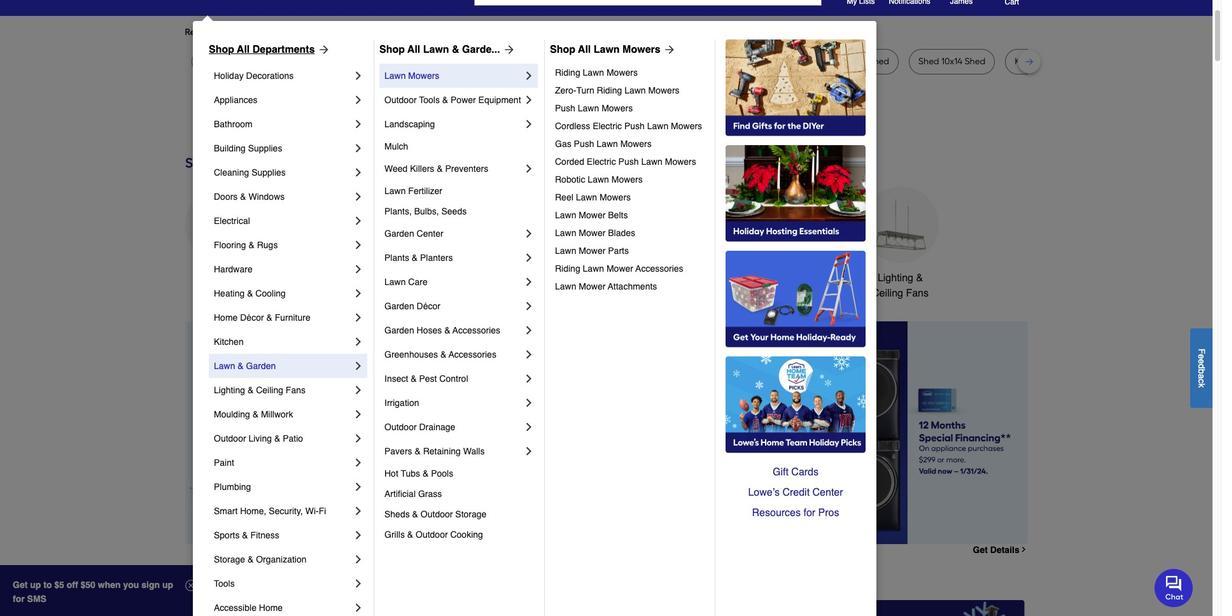Task type: locate. For each thing, give the bounding box(es) containing it.
chevron right image for storage & organization
[[352, 553, 365, 566]]

mower down riding lawn mower accessories
[[579, 281, 606, 292]]

accessories up attachments
[[636, 264, 684, 274]]

outdoor down sheds & outdoor storage
[[416, 530, 448, 540]]

mowers down hardie
[[649, 85, 680, 96]]

outdoor down "irrigation"
[[385, 422, 417, 432]]

lawn down shop 25 days of deals by category image on the top of the page
[[588, 174, 609, 185]]

2 horizontal spatial all
[[578, 44, 591, 55]]

2 shop from the left
[[380, 44, 405, 55]]

you up shop all lawn & garde...
[[414, 27, 429, 38]]

holiday decorations
[[214, 71, 294, 81]]

shop
[[209, 44, 234, 55], [380, 44, 405, 55], [550, 44, 576, 55]]

smart home, security, wi-fi link
[[214, 499, 352, 523]]

mowers up corded electric push lawn mowers link in the top of the page
[[621, 139, 652, 149]]

garden center
[[385, 229, 444, 239]]

lawn up lawn mower belts
[[576, 192, 597, 203]]

1 vertical spatial riding
[[597, 85, 622, 96]]

0 horizontal spatial home
[[214, 313, 238, 323]]

get left details at the right bottom
[[973, 545, 988, 555]]

1 vertical spatial kitchen
[[214, 337, 244, 347]]

shop up toilet
[[550, 44, 576, 55]]

0 horizontal spatial equipment
[[479, 95, 521, 105]]

1 vertical spatial more
[[185, 567, 228, 588]]

shed left 10x14
[[919, 56, 940, 67]]

equipment right power
[[479, 95, 521, 105]]

turn
[[577, 85, 595, 96]]

garden down plants,
[[385, 229, 414, 239]]

kitchen for kitchen
[[214, 337, 244, 347]]

lawn mowers
[[385, 71, 440, 81]]

cleaning supplies
[[214, 167, 286, 178]]

0 horizontal spatial center
[[417, 229, 444, 239]]

decorations down shop all departments link on the top left
[[246, 71, 294, 81]]

lawn down door
[[385, 71, 406, 81]]

1 horizontal spatial center
[[813, 487, 843, 499]]

living
[[249, 434, 272, 444]]

door interior
[[394, 56, 444, 67]]

0 horizontal spatial lighting & ceiling fans
[[214, 385, 306, 395]]

0 vertical spatial tools
[[419, 95, 440, 105]]

0 vertical spatial smart
[[775, 273, 803, 284]]

sheds
[[385, 509, 410, 520]]

equipment inside outdoor tools & equipment
[[586, 288, 635, 299]]

chevron right image for insect & pest control
[[523, 373, 536, 385]]

lawn up plants,
[[385, 186, 406, 196]]

shop inside "link"
[[380, 44, 405, 55]]

get for get details
[[973, 545, 988, 555]]

more up accessible
[[185, 567, 228, 588]]

garden down the lawn care
[[385, 301, 414, 311]]

arrow right image for shop all lawn & garde...
[[500, 43, 516, 56]]

up to 30 percent off select major appliances. plus, save up to an extra $750 on major appliances. image
[[411, 322, 1028, 544]]

1 horizontal spatial get
[[973, 545, 988, 555]]

1 horizontal spatial bathroom
[[685, 273, 729, 284]]

outdoor up grills & outdoor cooking
[[421, 509, 453, 520]]

0 vertical spatial accessories
[[636, 264, 684, 274]]

bathroom
[[214, 119, 253, 129], [685, 273, 729, 284]]

more left suggestions
[[326, 27, 347, 38]]

1 horizontal spatial kitchen
[[477, 273, 511, 284]]

2 horizontal spatial home
[[805, 273, 833, 284]]

décor inside 'link'
[[417, 301, 441, 311]]

chevron right image for lawn mowers
[[523, 69, 536, 82]]

f e e d b a c k
[[1197, 349, 1207, 388]]

all up riding lawn mowers
[[578, 44, 591, 55]]

garden décor link
[[385, 294, 523, 318]]

tools inside outdoor tools & equipment
[[613, 273, 637, 284]]

0 horizontal spatial décor
[[240, 313, 264, 323]]

push down zero-
[[555, 103, 576, 113]]

1 vertical spatial home
[[214, 313, 238, 323]]

lawn down lawn mower belts
[[555, 228, 577, 238]]

get up to $5 off $50 when you sign up for sms
[[13, 580, 173, 604]]

1 horizontal spatial décor
[[417, 301, 441, 311]]

ceiling
[[872, 288, 904, 299], [256, 385, 283, 395]]

chevron right image for irrigation
[[523, 397, 536, 409]]

appliances inside button
[[198, 273, 248, 284]]

lawn up gas push lawn mowers link
[[647, 121, 669, 131]]

chevron right image for pavers & retaining walls
[[523, 445, 536, 458]]

arrow right image
[[315, 43, 330, 56], [500, 43, 516, 56], [661, 43, 676, 56], [1005, 433, 1017, 446]]

lawn down riding lawn mowers link
[[625, 85, 646, 96]]

0 vertical spatial supplies
[[248, 143, 282, 153]]

outdoor
[[385, 95, 417, 105], [574, 273, 611, 284], [385, 422, 417, 432], [214, 434, 246, 444], [421, 509, 453, 520], [416, 530, 448, 540]]

0 vertical spatial lighting & ceiling fans
[[872, 273, 929, 299]]

push lawn mowers link
[[555, 99, 706, 117]]

0 horizontal spatial you
[[301, 27, 316, 38]]

mowers down the "door interior"
[[408, 71, 440, 81]]

1 vertical spatial smart
[[214, 506, 238, 516]]

storage up cooking
[[455, 509, 487, 520]]

3 shed from the left
[[919, 56, 940, 67]]

1 horizontal spatial more
[[326, 27, 347, 38]]

cooking
[[451, 530, 483, 540]]

riding down riding lawn mowers
[[597, 85, 622, 96]]

1 vertical spatial supplies
[[252, 167, 286, 178]]

mowers down zero-turn riding lawn mowers
[[602, 103, 633, 113]]

get inside "get up to $5 off $50 when you sign up for sms"
[[13, 580, 28, 590]]

mowers up belts
[[600, 192, 631, 203]]

patio
[[283, 434, 303, 444]]

electric up the gas push lawn mowers on the top
[[593, 121, 622, 131]]

electric
[[593, 121, 622, 131], [587, 157, 616, 167]]

riding down toilet
[[555, 68, 581, 78]]

2 horizontal spatial tools
[[613, 273, 637, 284]]

kobalt
[[1015, 56, 1041, 67]]

decorations
[[246, 71, 294, 81], [390, 288, 444, 299]]

get up sms
[[13, 580, 28, 590]]

chevron right image for lawn care
[[523, 276, 536, 288]]

0 vertical spatial equipment
[[479, 95, 521, 105]]

1 horizontal spatial storage
[[455, 509, 487, 520]]

push up gas push lawn mowers link
[[625, 121, 645, 131]]

irrigation link
[[385, 391, 523, 415]]

plumbing link
[[214, 475, 352, 499]]

kitchen link
[[214, 330, 352, 354]]

1 horizontal spatial decorations
[[390, 288, 444, 299]]

lawn up robotic lawn mowers link
[[642, 157, 663, 167]]

pools
[[431, 469, 454, 479]]

corded electric push lawn mowers
[[555, 157, 697, 167]]

home inside "accessible home" link
[[259, 603, 283, 613]]

mower down lawn mower blades
[[579, 246, 606, 256]]

0 horizontal spatial bathroom
[[214, 119, 253, 129]]

outdoor down lawn mower parts
[[574, 273, 611, 284]]

1 horizontal spatial ceiling
[[872, 288, 904, 299]]

chevron right image for holiday decorations
[[352, 69, 365, 82]]

chevron right image for outdoor tools & power equipment
[[523, 94, 536, 106]]

shop down recommended on the left top of the page
[[209, 44, 234, 55]]

decorations for holiday
[[246, 71, 294, 81]]

supplies up cleaning supplies
[[248, 143, 282, 153]]

0 horizontal spatial decorations
[[246, 71, 294, 81]]

chevron right image for heating & cooling
[[352, 287, 365, 300]]

2 vertical spatial tools
[[214, 579, 235, 589]]

3 shop from the left
[[550, 44, 576, 55]]

holiday hosting essentials. image
[[726, 145, 866, 242]]

garden down kitchen link
[[246, 361, 276, 371]]

1 vertical spatial décor
[[240, 313, 264, 323]]

1 shed from the left
[[749, 56, 769, 67]]

home inside home décor & furniture link
[[214, 313, 238, 323]]

plumbing
[[214, 482, 251, 492]]

chevron right image for outdoor drainage
[[523, 421, 536, 434]]

control
[[440, 374, 468, 384]]

outdoor living & patio
[[214, 434, 303, 444]]

décor down christmas decorations
[[417, 301, 441, 311]]

irrigation
[[385, 398, 419, 408]]

1 vertical spatial tools
[[613, 273, 637, 284]]

1 horizontal spatial home
[[259, 603, 283, 613]]

decorations inside button
[[390, 288, 444, 299]]

christmas decorations
[[390, 273, 444, 299]]

accessories up the greenhouses & accessories link at the left bottom of page
[[453, 325, 501, 336]]

find gifts for the diyer. image
[[726, 39, 866, 136]]

chevron right image for flooring & rugs
[[352, 239, 365, 252]]

lawn up shop 25 days of deals by category image on the top of the page
[[597, 139, 618, 149]]

garden inside 'link'
[[385, 301, 414, 311]]

lawn mower attachments
[[555, 281, 657, 292]]

chevron right image for accessible home
[[352, 602, 365, 615]]

doors
[[214, 192, 238, 202]]

bathroom button
[[669, 187, 745, 286]]

moulding & millwork
[[214, 409, 293, 420]]

all down 'recommended searches for you'
[[237, 44, 250, 55]]

chevron right image for electrical
[[352, 215, 365, 227]]

reel lawn mowers link
[[555, 188, 706, 206]]

chevron right image for garden décor
[[523, 300, 536, 313]]

arrow right image inside shop all lawn mowers link
[[661, 43, 676, 56]]

1 vertical spatial get
[[13, 580, 28, 590]]

killers
[[410, 164, 435, 174]]

appliances down holiday
[[214, 95, 258, 105]]

heating
[[214, 288, 245, 299]]

electric for corded
[[587, 157, 616, 167]]

suggestions
[[349, 27, 399, 38]]

2 vertical spatial riding
[[555, 264, 581, 274]]

garden for garden center
[[385, 229, 414, 239]]

1 horizontal spatial smart
[[775, 273, 803, 284]]

lighting
[[878, 273, 914, 284], [214, 385, 245, 395]]

robotic lawn mowers link
[[555, 171, 706, 188]]

2 horizontal spatial shop
[[550, 44, 576, 55]]

planters
[[420, 253, 453, 263]]

outdoor inside outdoor tools & equipment
[[574, 273, 611, 284]]

1 vertical spatial appliances
[[198, 273, 248, 284]]

more for more suggestions for you
[[326, 27, 347, 38]]

flooring
[[214, 240, 246, 250]]

shed for shed outdoor storage
[[749, 56, 769, 67]]

0 horizontal spatial lighting
[[214, 385, 245, 395]]

riding lawn mower accessories
[[555, 264, 684, 274]]

mowers inside 'link'
[[600, 192, 631, 203]]

zero-turn riding lawn mowers
[[555, 85, 680, 96]]

0 vertical spatial décor
[[417, 301, 441, 311]]

mower up lawn mower parts
[[579, 228, 606, 238]]

lowe's
[[749, 487, 780, 499]]

1 vertical spatial accessories
[[453, 325, 501, 336]]

chevron right image for smart home, security, wi-fi
[[352, 505, 365, 518]]

k
[[1197, 383, 1207, 388]]

shop up door
[[380, 44, 405, 55]]

all inside "link"
[[408, 44, 420, 55]]

holiday
[[214, 71, 244, 81]]

0 horizontal spatial shop
[[209, 44, 234, 55]]

arrow right image inside shop all departments link
[[315, 43, 330, 56]]

0 horizontal spatial fans
[[286, 385, 306, 395]]

more inside more suggestions for you link
[[326, 27, 347, 38]]

outdoor for outdoor drainage
[[385, 422, 417, 432]]

all up the "door interior"
[[408, 44, 420, 55]]

garden for garden décor
[[385, 301, 414, 311]]

chat invite button image
[[1155, 568, 1194, 607]]

smart inside button
[[775, 273, 803, 284]]

electric down the gas push lawn mowers on the top
[[587, 157, 616, 167]]

lighting & ceiling fans button
[[863, 187, 939, 301]]

hot tubs & pools
[[385, 469, 454, 479]]

appliances up heating
[[198, 273, 248, 284]]

mowers down corded electric push lawn mowers
[[612, 174, 643, 185]]

1 horizontal spatial equipment
[[586, 288, 635, 299]]

lighting inside lighting & ceiling fans
[[878, 273, 914, 284]]

doors & windows
[[214, 192, 285, 202]]

outdoor up landscaping
[[385, 95, 417, 105]]

1 you from the left
[[301, 27, 316, 38]]

insect & pest control
[[385, 374, 468, 384]]

lawn mower parts link
[[555, 242, 706, 260]]

2 all from the left
[[408, 44, 420, 55]]

0 vertical spatial decorations
[[246, 71, 294, 81]]

1 vertical spatial bathroom
[[685, 273, 729, 284]]

chevron right image for lawn & garden
[[352, 360, 365, 373]]

0 horizontal spatial up
[[30, 580, 41, 590]]

chevron right image for home décor & furniture
[[352, 311, 365, 324]]

garden for garden hoses & accessories
[[385, 325, 414, 336]]

0 vertical spatial riding
[[555, 68, 581, 78]]

all for shop all departments
[[237, 44, 250, 55]]

2 you from the left
[[414, 27, 429, 38]]

up left the to
[[30, 580, 41, 590]]

lawn up 'quikrete'
[[594, 44, 620, 55]]

f e e d b a c k button
[[1191, 328, 1213, 408]]

chevron right image for cleaning supplies
[[352, 166, 365, 179]]

2 shed from the left
[[869, 56, 890, 67]]

0 vertical spatial storage
[[455, 509, 487, 520]]

up right sign
[[162, 580, 173, 590]]

None search field
[[474, 0, 822, 17]]

scroll to item #2 image
[[688, 521, 718, 526]]

push up robotic lawn mowers link
[[619, 157, 639, 167]]

push right gas
[[574, 139, 594, 149]]

garden up greenhouses on the bottom
[[385, 325, 414, 336]]

center up pros
[[813, 487, 843, 499]]

1 horizontal spatial up
[[162, 580, 173, 590]]

0 horizontal spatial more
[[185, 567, 228, 588]]

outdoor inside 'link'
[[416, 530, 448, 540]]

for up door
[[401, 27, 412, 38]]

chevron right image for lighting & ceiling fans
[[352, 384, 365, 397]]

flooring & rugs link
[[214, 233, 352, 257]]

paint link
[[214, 451, 352, 475]]

center down bulbs,
[[417, 229, 444, 239]]

0 vertical spatial ceiling
[[872, 288, 904, 299]]

1 horizontal spatial shop
[[380, 44, 405, 55]]

chevron right image inside the get details "link"
[[1020, 546, 1028, 554]]

2 vertical spatial home
[[259, 603, 283, 613]]

departments
[[253, 44, 315, 55]]

1 vertical spatial center
[[813, 487, 843, 499]]

0 vertical spatial center
[[417, 229, 444, 239]]

1 horizontal spatial tools
[[419, 95, 440, 105]]

0 horizontal spatial ceiling
[[256, 385, 283, 395]]

supplies up windows
[[252, 167, 286, 178]]

1 horizontal spatial all
[[408, 44, 420, 55]]

mowers up gas push lawn mowers link
[[671, 121, 702, 131]]

0 vertical spatial lighting
[[878, 273, 914, 284]]

riding down lawn mower parts
[[555, 264, 581, 274]]

e up b
[[1197, 359, 1207, 364]]

e up d
[[1197, 354, 1207, 359]]

mower for blades
[[579, 228, 606, 238]]

1 horizontal spatial fans
[[906, 288, 929, 299]]

center
[[417, 229, 444, 239], [813, 487, 843, 499]]

arrow right image inside shop all lawn & garde... "link"
[[500, 43, 516, 56]]

chevron right image for moulding & millwork
[[352, 408, 365, 421]]

riding for mower
[[555, 264, 581, 274]]

decorations down care on the top of page
[[390, 288, 444, 299]]

supplies
[[248, 143, 282, 153], [252, 167, 286, 178]]

chevron right image
[[523, 69, 536, 82], [523, 94, 536, 106], [523, 118, 536, 131], [523, 162, 536, 175], [352, 190, 365, 203], [523, 227, 536, 240], [352, 239, 365, 252], [523, 252, 536, 264], [352, 263, 365, 276], [352, 287, 365, 300], [523, 300, 536, 313], [352, 311, 365, 324], [523, 324, 536, 337], [523, 348, 536, 361], [523, 373, 536, 385], [352, 408, 365, 421], [523, 421, 536, 434], [352, 432, 365, 445], [523, 445, 536, 458], [352, 578, 365, 590], [352, 602, 365, 615]]

for
[[288, 27, 299, 38], [401, 27, 412, 38], [804, 508, 816, 519], [13, 594, 25, 604]]

accessories for riding lawn mower accessories
[[636, 264, 684, 274]]

care
[[408, 277, 428, 287]]

storage down sports at bottom
[[214, 555, 245, 565]]

accessories up control
[[449, 350, 497, 360]]

1 vertical spatial decorations
[[390, 288, 444, 299]]

kitchen up lawn & garden
[[214, 337, 244, 347]]

resources
[[752, 508, 801, 519]]

0 vertical spatial electric
[[593, 121, 622, 131]]

fans inside "button"
[[906, 288, 929, 299]]

accessible home
[[214, 603, 283, 613]]

0 vertical spatial fans
[[906, 288, 929, 299]]

kitchen left faucets
[[477, 273, 511, 284]]

cordless
[[555, 121, 590, 131]]

all for shop all lawn mowers
[[578, 44, 591, 55]]

more for more great deals
[[185, 567, 228, 588]]

shed 10x14 shed
[[919, 56, 986, 67]]

lawn down turn at the left top of the page
[[578, 103, 599, 113]]

0 horizontal spatial storage
[[214, 555, 245, 565]]

bathroom inside button
[[685, 273, 729, 284]]

you up departments
[[301, 27, 316, 38]]

kitchen inside button
[[477, 273, 511, 284]]

mowers up riding lawn mowers link
[[623, 44, 661, 55]]

you for recommended searches for you
[[301, 27, 316, 38]]

cleaning supplies link
[[214, 160, 352, 185]]

0 horizontal spatial get
[[13, 580, 28, 590]]

christmas
[[394, 273, 440, 284]]

1 horizontal spatial lighting
[[878, 273, 914, 284]]

riding inside "link"
[[555, 264, 581, 274]]

0 horizontal spatial smart
[[214, 506, 238, 516]]

1 vertical spatial equipment
[[586, 288, 635, 299]]

1 all from the left
[[237, 44, 250, 55]]

home inside smart home button
[[805, 273, 833, 284]]

décor
[[417, 301, 441, 311], [240, 313, 264, 323]]

3 all from the left
[[578, 44, 591, 55]]

0 horizontal spatial all
[[237, 44, 250, 55]]

shed right 10x14
[[965, 56, 986, 67]]

& inside 'link'
[[407, 530, 413, 540]]

interior
[[416, 56, 444, 67]]

0 vertical spatial kitchen
[[477, 273, 511, 284]]

off
[[67, 580, 78, 590]]

cordless electric push lawn mowers
[[555, 121, 702, 131]]

1 vertical spatial lighting
[[214, 385, 245, 395]]

1 horizontal spatial lighting & ceiling fans
[[872, 273, 929, 299]]

0 vertical spatial appliances
[[214, 95, 258, 105]]

plants & planters
[[385, 253, 453, 263]]

chevron right image for building supplies
[[352, 142, 365, 155]]

push inside corded electric push lawn mowers link
[[619, 157, 639, 167]]

appliances
[[214, 95, 258, 105], [198, 273, 248, 284]]

shed right storage
[[869, 56, 890, 67]]

accessories inside "link"
[[636, 264, 684, 274]]

garden décor
[[385, 301, 441, 311]]

zero-
[[555, 85, 577, 96]]

mower down reel lawn mowers
[[579, 210, 606, 220]]

chevron right image
[[352, 69, 365, 82], [352, 94, 365, 106], [352, 118, 365, 131], [352, 142, 365, 155], [352, 166, 365, 179], [352, 215, 365, 227], [523, 276, 536, 288], [352, 336, 365, 348], [352, 360, 365, 373], [352, 384, 365, 397], [523, 397, 536, 409], [352, 457, 365, 469], [352, 481, 365, 494], [352, 505, 365, 518], [352, 529, 365, 542], [1020, 546, 1028, 554], [352, 553, 365, 566]]

gas push lawn mowers link
[[555, 135, 706, 153]]

& inside outdoor tools & equipment
[[640, 273, 647, 284]]

tools for power
[[419, 95, 440, 105]]

shed left outdoor
[[749, 56, 769, 67]]

outdoor down moulding
[[214, 434, 246, 444]]

pest
[[419, 374, 437, 384]]

faucets
[[514, 273, 550, 284]]

0 vertical spatial more
[[326, 27, 347, 38]]

lawn mower blades link
[[555, 224, 706, 242]]

blades
[[608, 228, 636, 238]]

mower down parts
[[607, 264, 634, 274]]

0 horizontal spatial kitchen
[[214, 337, 244, 347]]

chevron right image for tools
[[352, 578, 365, 590]]

equipment down riding lawn mower accessories
[[586, 288, 635, 299]]

walls
[[463, 446, 485, 457]]

1 shop from the left
[[209, 44, 234, 55]]

home for accessible home
[[259, 603, 283, 613]]

1 vertical spatial electric
[[587, 157, 616, 167]]

chevron right image for bathroom
[[352, 118, 365, 131]]

1 vertical spatial fans
[[286, 385, 306, 395]]

for left sms
[[13, 594, 25, 604]]

0 vertical spatial get
[[973, 545, 988, 555]]

0 vertical spatial home
[[805, 273, 833, 284]]

1 horizontal spatial you
[[414, 27, 429, 38]]

décor down heating & cooling
[[240, 313, 264, 323]]

artificial grass
[[385, 489, 442, 499]]



Task type: vqa. For each thing, say whether or not it's contained in the screenshot.
Cord,
no



Task type: describe. For each thing, give the bounding box(es) containing it.
mower for attachments
[[579, 281, 606, 292]]

hot
[[385, 469, 399, 479]]

you
[[123, 580, 139, 590]]

up to 35 percent off select grills and accessories. image
[[760, 600, 1026, 616]]

pavers & retaining walls link
[[385, 439, 523, 464]]

smart home, security, wi-fi
[[214, 506, 326, 516]]

kitchen faucets button
[[475, 187, 552, 286]]

ceiling inside "button"
[[872, 288, 904, 299]]

garden center link
[[385, 222, 523, 246]]

robotic lawn mowers
[[555, 174, 643, 185]]

grass
[[418, 489, 442, 499]]

retaining
[[423, 446, 461, 457]]

chevron right image for kitchen
[[352, 336, 365, 348]]

smart for smart home, security, wi-fi
[[214, 506, 238, 516]]

artificial
[[385, 489, 416, 499]]

décor for departments
[[240, 313, 264, 323]]

lighting & ceiling fans inside "button"
[[872, 273, 929, 299]]

chevron right image for plants & planters
[[523, 252, 536, 264]]

shed outdoor storage
[[749, 56, 840, 67]]

mower inside "link"
[[607, 264, 634, 274]]

hardie
[[666, 56, 693, 67]]

1 up from the left
[[30, 580, 41, 590]]

for up departments
[[288, 27, 299, 38]]

chevron right image for hardware
[[352, 263, 365, 276]]

0 vertical spatial bathroom
[[214, 119, 253, 129]]

shop for shop all lawn mowers
[[550, 44, 576, 55]]

kitchen faucets
[[477, 273, 550, 284]]

shop all lawn & garde...
[[380, 44, 500, 55]]

lawn & garden link
[[214, 354, 352, 378]]

lawn up interior
[[423, 44, 449, 55]]

appliances inside 'link'
[[214, 95, 258, 105]]

lawn up turn at the left top of the page
[[583, 68, 604, 78]]

for inside "get up to $5 off $50 when you sign up for sms"
[[13, 594, 25, 604]]

& inside "link"
[[452, 44, 460, 55]]

shed for shed 10x14 shed
[[919, 56, 940, 67]]

lighting & ceiling fans link
[[214, 378, 352, 402]]

chevron right image for plumbing
[[352, 481, 365, 494]]

lawn fertilizer link
[[385, 181, 536, 201]]

more suggestions for you link
[[326, 26, 439, 39]]

storage
[[808, 56, 840, 67]]

hardware
[[214, 264, 253, 274]]

4 shed from the left
[[965, 56, 986, 67]]

electric for cordless
[[593, 121, 622, 131]]

chevron right image for outdoor living & patio
[[352, 432, 365, 445]]

reel
[[555, 192, 574, 203]]

shop for shop all lawn & garde...
[[380, 44, 405, 55]]

lawn care
[[385, 277, 428, 287]]

great
[[233, 567, 279, 588]]

& inside lighting & ceiling fans
[[917, 273, 923, 284]]

flooring & rugs
[[214, 240, 278, 250]]

hoses
[[417, 325, 442, 336]]

toilet
[[551, 56, 573, 67]]

doors & windows link
[[214, 185, 352, 209]]

shed for shed
[[869, 56, 890, 67]]

get your home holiday-ready. image
[[726, 251, 866, 348]]

mowers down 'quikrete'
[[607, 68, 638, 78]]

arrow left image
[[422, 433, 435, 446]]

shop for shop all departments
[[209, 44, 234, 55]]

lawn mower belts link
[[555, 206, 706, 224]]

recommended searches for you
[[185, 27, 316, 38]]

$5
[[54, 580, 64, 590]]

lawn left care on the top of page
[[385, 277, 406, 287]]

corded
[[555, 157, 585, 167]]

lowe's home team holiday picks. image
[[726, 357, 866, 453]]

heating & cooling link
[[214, 281, 352, 306]]

millwork
[[261, 409, 293, 420]]

resources for pros
[[752, 508, 840, 519]]

arrow right image for shop all lawn mowers
[[661, 43, 676, 56]]

outdoor tools & equipment button
[[572, 187, 649, 301]]

get up to 2 free select tools or batteries when you buy 1 with select purchases. image
[[188, 600, 453, 616]]

gas
[[555, 139, 572, 149]]

pros
[[819, 508, 840, 519]]

chevron right image for appliances
[[352, 94, 365, 106]]

sms
[[27, 594, 46, 604]]

1 vertical spatial lighting & ceiling fans
[[214, 385, 306, 395]]

0 horizontal spatial tools
[[214, 579, 235, 589]]

lawn right faucets
[[555, 281, 577, 292]]

chevron right image for sports & fitness
[[352, 529, 365, 542]]

corded electric push lawn mowers link
[[555, 153, 706, 171]]

arrow right image for shop all departments
[[315, 43, 330, 56]]

chevron right image for paint
[[352, 457, 365, 469]]

searches
[[248, 27, 286, 38]]

organization
[[256, 555, 307, 565]]

outdoor for outdoor living & patio
[[214, 434, 246, 444]]

chevron right image for weed killers & preventers
[[523, 162, 536, 175]]

2 e from the top
[[1197, 359, 1207, 364]]

riding for mowers
[[555, 68, 581, 78]]

mowers down gas push lawn mowers link
[[665, 157, 697, 167]]

home décor & furniture link
[[214, 306, 352, 330]]

Search Query text field
[[475, 0, 764, 5]]

lawn inside 'link'
[[576, 192, 597, 203]]

supplies for cleaning supplies
[[252, 167, 286, 178]]

1 vertical spatial storage
[[214, 555, 245, 565]]

riding lawn mower accessories link
[[555, 260, 706, 278]]

shop 25 days of deals by category image
[[185, 152, 1028, 174]]

cleaning
[[214, 167, 249, 178]]

supplies for building supplies
[[248, 143, 282, 153]]

chevron right image for landscaping
[[523, 118, 536, 131]]

wi-
[[305, 506, 319, 516]]

2 up from the left
[[162, 580, 173, 590]]

shop all lawn mowers link
[[550, 42, 676, 57]]

for left pros
[[804, 508, 816, 519]]

2 vertical spatial accessories
[[449, 350, 497, 360]]

mower for parts
[[579, 246, 606, 256]]

get for get up to $5 off $50 when you sign up for sms
[[13, 580, 28, 590]]

fertilizer
[[408, 186, 443, 196]]

1 vertical spatial ceiling
[[256, 385, 283, 395]]

25 days of deals. don't miss deals every day. same-day delivery on in-stock orders placed by 2 p m. image
[[185, 322, 391, 544]]

all for shop all lawn & garde...
[[408, 44, 420, 55]]

outdoor
[[771, 56, 806, 67]]

you for more suggestions for you
[[414, 27, 429, 38]]

chevron right image for garden hoses & accessories
[[523, 324, 536, 337]]

lowe's wishes you and your family a happy hanukkah. image
[[185, 108, 1028, 139]]

décor for lawn
[[417, 301, 441, 311]]

electrical
[[214, 216, 250, 226]]

insect & pest control link
[[385, 367, 523, 391]]

accessible
[[214, 603, 257, 613]]

push inside gas push lawn mowers link
[[574, 139, 594, 149]]

accessible home link
[[214, 596, 352, 616]]

hot tubs & pools link
[[385, 464, 536, 484]]

rugs
[[257, 240, 278, 250]]

push lawn mowers
[[555, 103, 633, 113]]

plants
[[385, 253, 409, 263]]

shop all departments
[[209, 44, 315, 55]]

weed killers & preventers
[[385, 164, 489, 174]]

lawn down lawn mower parts
[[583, 264, 604, 274]]

power
[[451, 95, 476, 105]]

lowe's credit center link
[[726, 483, 866, 503]]

plants, bulbs, seeds
[[385, 206, 467, 217]]

kitchen for kitchen faucets
[[477, 273, 511, 284]]

security,
[[269, 506, 303, 516]]

lawn down reel
[[555, 210, 577, 220]]

accessories for garden hoses & accessories
[[453, 325, 501, 336]]

bulbs,
[[414, 206, 439, 217]]

tools for equipment
[[613, 273, 637, 284]]

recommended searches for you heading
[[185, 26, 1028, 39]]

f
[[1197, 349, 1207, 354]]

artificial grass link
[[385, 484, 536, 504]]

preventers
[[445, 164, 489, 174]]

grills & outdoor cooking link
[[385, 525, 536, 545]]

bathroom link
[[214, 112, 352, 136]]

building supplies
[[214, 143, 282, 153]]

outdoor for outdoor tools & equipment
[[574, 273, 611, 284]]

board
[[695, 56, 719, 67]]

push inside cordless electric push lawn mowers link
[[625, 121, 645, 131]]

heating & cooling
[[214, 288, 286, 299]]

home for smart home
[[805, 273, 833, 284]]

lawn mowers link
[[385, 64, 523, 88]]

mower for belts
[[579, 210, 606, 220]]

outdoor for outdoor tools & power equipment
[[385, 95, 417, 105]]

electrical link
[[214, 209, 352, 233]]

lawn mower attachments link
[[555, 278, 706, 295]]

chevron right image for doors & windows
[[352, 190, 365, 203]]

smart for smart home
[[775, 273, 803, 284]]

1 e from the top
[[1197, 354, 1207, 359]]

push inside push lawn mowers link
[[555, 103, 576, 113]]

lawn up moulding
[[214, 361, 235, 371]]

lawn down lawn mower blades
[[555, 246, 577, 256]]

up to 25 percent off select small appliances. image
[[474, 600, 739, 616]]

decorations for christmas
[[390, 288, 444, 299]]

chevron right image for greenhouses & accessories
[[523, 348, 536, 361]]

gift cards link
[[726, 462, 866, 483]]

chevron right image for garden center
[[523, 227, 536, 240]]

resources for pros link
[[726, 503, 866, 523]]

garden hoses & accessories
[[385, 325, 501, 336]]

reel lawn mowers
[[555, 192, 631, 203]]

sheds & outdoor storage link
[[385, 504, 536, 525]]



